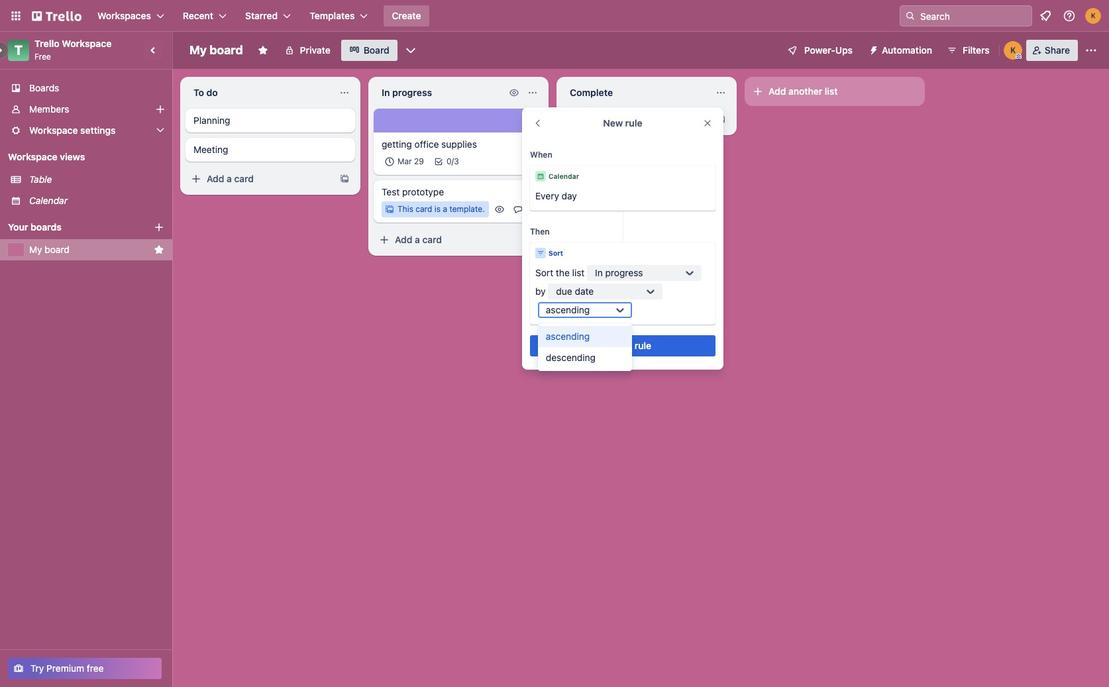 Task type: vqa. For each thing, say whether or not it's contained in the screenshot.
middle the 'Workspace'
yes



Task type: describe. For each thing, give the bounding box(es) containing it.
due date
[[556, 286, 594, 297]]

t
[[14, 42, 23, 58]]

free
[[34, 52, 51, 62]]

members
[[29, 103, 69, 115]]

in progress inside 'text field'
[[382, 87, 432, 98]]

table
[[29, 174, 52, 185]]

descending
[[546, 352, 596, 363]]

to do
[[193, 87, 218, 98]]

meeting link
[[193, 143, 347, 156]]

create
[[392, 10, 421, 21]]

back to home image
[[32, 5, 81, 27]]

rule inside add new rule button
[[635, 340, 651, 351]]

a right is
[[443, 204, 447, 214]]

new
[[614, 340, 632, 351]]

do
[[206, 87, 218, 98]]

power-ups
[[804, 44, 853, 56]]

Search field
[[916, 6, 1032, 26]]

Complete text field
[[562, 82, 710, 103]]

another
[[788, 85, 822, 97]]

workspace inside trello workspace free
[[62, 38, 112, 49]]

when
[[530, 150, 552, 160]]

supplies
[[441, 138, 477, 150]]

add another list button
[[745, 77, 925, 106]]

Board name text field
[[183, 40, 250, 61]]

my board inside the board name text box
[[189, 43, 243, 57]]

getting
[[382, 138, 412, 150]]

table link
[[29, 173, 164, 186]]

0 horizontal spatial kendallparks02 (kendallparks02) image
[[1004, 41, 1022, 60]]

new rule
[[603, 117, 642, 129]]

by
[[535, 286, 546, 297]]

In progress text field
[[374, 82, 506, 103]]

planning
[[193, 115, 230, 126]]

card down is
[[422, 234, 442, 245]]

1 horizontal spatial calendar
[[549, 172, 579, 180]]

add new rule
[[594, 340, 651, 351]]

my board link
[[29, 243, 148, 256]]

boards link
[[0, 78, 172, 99]]

views
[[60, 151, 85, 162]]

create button
[[384, 5, 429, 27]]

try premium free button
[[8, 658, 162, 679]]

2 horizontal spatial add a card
[[583, 113, 630, 125]]

members link
[[0, 99, 172, 120]]

29
[[414, 156, 424, 166]]

sm image
[[863, 40, 882, 58]]

your boards with 1 items element
[[8, 219, 134, 235]]

starred button
[[237, 5, 299, 27]]

this
[[398, 204, 413, 214]]

try premium free
[[30, 663, 104, 674]]

workspaces
[[97, 10, 151, 21]]

primary element
[[0, 0, 1109, 32]]

create from template… image for the topmost add a card button
[[716, 114, 726, 125]]

filters
[[963, 44, 990, 56]]

test prototype link
[[382, 186, 535, 199]]

workspace navigation collapse icon image
[[144, 41, 163, 60]]

add a card for in progress
[[395, 234, 442, 245]]

customize views image
[[404, 44, 417, 57]]

card down the complete text box
[[610, 113, 630, 125]]

private button
[[276, 40, 338, 61]]

create from template… image
[[339, 174, 350, 184]]

every
[[535, 190, 559, 201]]

workspace settings button
[[0, 120, 172, 141]]

workspace settings
[[29, 125, 116, 136]]

day
[[562, 190, 577, 201]]

t link
[[8, 40, 29, 61]]

list for sort the list
[[572, 267, 585, 278]]

ups
[[835, 44, 853, 56]]

Mar 29 checkbox
[[382, 154, 428, 170]]

new
[[603, 117, 623, 129]]

add board image
[[154, 222, 164, 233]]

add inside 'button'
[[769, 85, 786, 97]]

then
[[530, 227, 550, 237]]

sort for sort the list
[[535, 267, 553, 278]]

1 horizontal spatial in progress
[[595, 267, 643, 278]]

calendar link
[[29, 194, 164, 207]]

starred icon image
[[154, 244, 164, 255]]

templates button
[[302, 5, 376, 27]]

template.
[[449, 204, 485, 214]]

office
[[414, 138, 439, 150]]

trello
[[34, 38, 59, 49]]

my inside the board name text box
[[189, 43, 207, 57]]

getting office supplies
[[382, 138, 477, 150]]

sort the list
[[535, 267, 585, 278]]

complete
[[570, 87, 613, 98]]

trello workspace link
[[34, 38, 112, 49]]

recent button
[[175, 5, 235, 27]]

board inside text box
[[210, 43, 243, 57]]

test prototype
[[382, 186, 444, 197]]

To do text field
[[186, 82, 334, 103]]

board
[[364, 44, 389, 56]]

add new rule button
[[530, 335, 716, 356]]

getting office supplies link
[[382, 138, 535, 151]]

share button
[[1026, 40, 1078, 61]]

add another list
[[769, 85, 838, 97]]

0 vertical spatial add a card button
[[562, 109, 708, 130]]

0
[[446, 156, 451, 166]]

add a card button for to do
[[186, 168, 331, 189]]

/
[[451, 156, 454, 166]]



Task type: locate. For each thing, give the bounding box(es) containing it.
list right the
[[572, 267, 585, 278]]

due
[[556, 286, 572, 297]]

1 horizontal spatial my board
[[189, 43, 243, 57]]

trello workspace free
[[34, 38, 112, 62]]

sort up sort the list
[[549, 249, 563, 257]]

sort left the
[[535, 267, 553, 278]]

1 vertical spatial add a card
[[207, 173, 254, 184]]

add a card for to do
[[207, 173, 254, 184]]

0 horizontal spatial list
[[572, 267, 585, 278]]

settings
[[80, 125, 116, 136]]

progress down customize views icon
[[392, 87, 432, 98]]

workspace for settings
[[29, 125, 78, 136]]

in inside 'text field'
[[382, 87, 390, 98]]

date
[[575, 286, 594, 297]]

automation button
[[863, 40, 940, 61]]

1 vertical spatial my board
[[29, 244, 70, 255]]

1 vertical spatial in
[[595, 267, 603, 278]]

0 vertical spatial my
[[189, 43, 207, 57]]

0 horizontal spatial in progress
[[382, 87, 432, 98]]

workspace views
[[8, 151, 85, 162]]

in progress
[[382, 87, 432, 98], [595, 267, 643, 278]]

prototype
[[402, 186, 444, 197]]

calendar up day on the top right
[[549, 172, 579, 180]]

0 vertical spatial progress
[[392, 87, 432, 98]]

1 horizontal spatial in
[[595, 267, 603, 278]]

in progress right the
[[595, 267, 643, 278]]

add a card button for in progress
[[374, 229, 519, 250]]

show menu image
[[1085, 44, 1098, 57]]

a down complete
[[603, 113, 608, 125]]

workspace
[[62, 38, 112, 49], [29, 125, 78, 136], [8, 151, 57, 162]]

in down board
[[382, 87, 390, 98]]

your
[[8, 221, 28, 233]]

workspace inside "workspace settings" 'popup button'
[[29, 125, 78, 136]]

my down your boards
[[29, 244, 42, 255]]

board left the star or unstar board image
[[210, 43, 243, 57]]

0 vertical spatial rule
[[625, 117, 642, 129]]

1 horizontal spatial progress
[[605, 267, 643, 278]]

workspace up table
[[8, 151, 57, 162]]

premium
[[46, 663, 84, 674]]

board down boards
[[45, 244, 70, 255]]

1 horizontal spatial add a card button
[[374, 229, 519, 250]]

0 horizontal spatial add a card button
[[186, 168, 331, 189]]

0 horizontal spatial my
[[29, 244, 42, 255]]

1 vertical spatial progress
[[605, 267, 643, 278]]

0 notifications image
[[1037, 8, 1053, 24]]

kendallparks02 (kendallparks02) image right filters
[[1004, 41, 1022, 60]]

planning link
[[193, 114, 347, 127]]

1 vertical spatial add a card button
[[186, 168, 331, 189]]

free
[[87, 663, 104, 674]]

0 horizontal spatial calendar
[[29, 195, 68, 206]]

add a card button down meeting "link"
[[186, 168, 331, 189]]

add a card down complete
[[583, 113, 630, 125]]

workspace for views
[[8, 151, 57, 162]]

create from template… image for add a card button related to in progress
[[527, 235, 538, 245]]

workspace down the members
[[29, 125, 78, 136]]

switch to… image
[[9, 9, 23, 23]]

1 vertical spatial board
[[45, 244, 70, 255]]

0 horizontal spatial progress
[[392, 87, 432, 98]]

this member is an admin of this board. image
[[1015, 54, 1021, 60]]

1 vertical spatial rule
[[635, 340, 651, 351]]

my
[[189, 43, 207, 57], [29, 244, 42, 255]]

2 vertical spatial add a card
[[395, 234, 442, 245]]

share
[[1045, 44, 1070, 56]]

0 horizontal spatial create from template… image
[[527, 235, 538, 245]]

list
[[825, 85, 838, 97], [572, 267, 585, 278]]

add a card down this
[[395, 234, 442, 245]]

workspace right trello
[[62, 38, 112, 49]]

1 vertical spatial my
[[29, 244, 42, 255]]

1 vertical spatial create from template… image
[[527, 235, 538, 245]]

sort
[[549, 249, 563, 257], [535, 267, 553, 278]]

1 horizontal spatial kendallparks02 (kendallparks02) image
[[1085, 8, 1101, 24]]

3
[[454, 156, 459, 166]]

add a card button down the complete text box
[[562, 109, 708, 130]]

your boards
[[8, 221, 62, 233]]

0 horizontal spatial in
[[382, 87, 390, 98]]

board link
[[341, 40, 397, 61]]

to
[[193, 87, 204, 98]]

progress right the
[[605, 267, 643, 278]]

0 vertical spatial ascending
[[546, 304, 590, 315]]

meeting
[[193, 144, 228, 155]]

1 horizontal spatial board
[[210, 43, 243, 57]]

in
[[382, 87, 390, 98], [595, 267, 603, 278]]

power-ups button
[[778, 40, 861, 61]]

automation
[[882, 44, 932, 56]]

starred
[[245, 10, 278, 21]]

0 horizontal spatial board
[[45, 244, 70, 255]]

try
[[30, 663, 44, 674]]

add a card button
[[562, 109, 708, 130], [186, 168, 331, 189], [374, 229, 519, 250]]

ascending up descending
[[546, 331, 590, 342]]

ascending down due
[[546, 304, 590, 315]]

kendallparks02 (kendallparks02) image right open information menu image
[[1085, 8, 1101, 24]]

0 vertical spatial my board
[[189, 43, 243, 57]]

boards
[[29, 82, 59, 93]]

a down meeting
[[227, 173, 232, 184]]

1 vertical spatial calendar
[[29, 195, 68, 206]]

card down meeting "link"
[[234, 173, 254, 184]]

0 horizontal spatial add a card
[[207, 173, 254, 184]]

ascending
[[546, 304, 590, 315], [546, 331, 590, 342]]

a down this card is a template.
[[415, 234, 420, 245]]

workspaces button
[[89, 5, 172, 27]]

my down recent
[[189, 43, 207, 57]]

0 horizontal spatial my board
[[29, 244, 70, 255]]

kendallparks02 (kendallparks02) image
[[1085, 8, 1101, 24], [1004, 41, 1022, 60]]

rule
[[625, 117, 642, 129], [635, 340, 651, 351]]

a
[[603, 113, 608, 125], [227, 173, 232, 184], [443, 204, 447, 214], [415, 234, 420, 245]]

board inside my board link
[[45, 244, 70, 255]]

1 horizontal spatial my
[[189, 43, 207, 57]]

card left is
[[416, 204, 432, 214]]

star or unstar board image
[[257, 45, 268, 56]]

create from template… image
[[716, 114, 726, 125], [527, 235, 538, 245]]

0 vertical spatial in progress
[[382, 87, 432, 98]]

test
[[382, 186, 400, 197]]

list for add another list
[[825, 85, 838, 97]]

0 vertical spatial calendar
[[549, 172, 579, 180]]

list inside 'button'
[[825, 85, 838, 97]]

the
[[556, 267, 570, 278]]

is
[[434, 204, 441, 214]]

templates
[[310, 10, 355, 21]]

1 vertical spatial workspace
[[29, 125, 78, 136]]

1 horizontal spatial add a card
[[395, 234, 442, 245]]

0 vertical spatial create from template… image
[[716, 114, 726, 125]]

1 vertical spatial kendallparks02 (kendallparks02) image
[[1004, 41, 1022, 60]]

my board
[[189, 43, 243, 57], [29, 244, 70, 255]]

1 vertical spatial list
[[572, 267, 585, 278]]

calendar down table
[[29, 195, 68, 206]]

0 vertical spatial workspace
[[62, 38, 112, 49]]

list right another at the top right
[[825, 85, 838, 97]]

power-
[[804, 44, 835, 56]]

2 horizontal spatial add a card button
[[562, 109, 708, 130]]

board
[[210, 43, 243, 57], [45, 244, 70, 255]]

add a card down meeting
[[207, 173, 254, 184]]

recent
[[183, 10, 213, 21]]

in progress down customize views icon
[[382, 87, 432, 98]]

2 ascending from the top
[[546, 331, 590, 342]]

calendar
[[549, 172, 579, 180], [29, 195, 68, 206]]

mar 29
[[398, 156, 424, 166]]

1 vertical spatial in progress
[[595, 267, 643, 278]]

progress inside 'text field'
[[392, 87, 432, 98]]

2 vertical spatial workspace
[[8, 151, 57, 162]]

0 vertical spatial sort
[[549, 249, 563, 257]]

0 vertical spatial kendallparks02 (kendallparks02) image
[[1085, 8, 1101, 24]]

0 / 3
[[446, 156, 459, 166]]

0 vertical spatial add a card
[[583, 113, 630, 125]]

1
[[526, 204, 529, 214]]

0 vertical spatial board
[[210, 43, 243, 57]]

private
[[300, 44, 330, 56]]

add
[[769, 85, 786, 97], [583, 113, 600, 125], [207, 173, 224, 184], [395, 234, 412, 245], [594, 340, 612, 351]]

open information menu image
[[1063, 9, 1076, 23]]

every day
[[535, 190, 577, 201]]

1 ascending from the top
[[546, 304, 590, 315]]

boards
[[31, 221, 62, 233]]

add a card button down this card is a template.
[[374, 229, 519, 250]]

1 vertical spatial sort
[[535, 267, 553, 278]]

0 vertical spatial in
[[382, 87, 390, 98]]

1 horizontal spatial list
[[825, 85, 838, 97]]

add inside button
[[594, 340, 612, 351]]

in right the
[[595, 267, 603, 278]]

sort for sort
[[549, 249, 563, 257]]

filters button
[[943, 40, 994, 61]]

this card is a template.
[[398, 204, 485, 214]]

search image
[[905, 11, 916, 21]]

mar
[[398, 156, 412, 166]]

progress
[[392, 87, 432, 98], [605, 267, 643, 278]]

2 vertical spatial add a card button
[[374, 229, 519, 250]]

my board down recent popup button
[[189, 43, 243, 57]]

1 vertical spatial ascending
[[546, 331, 590, 342]]

0 vertical spatial list
[[825, 85, 838, 97]]

add a card
[[583, 113, 630, 125], [207, 173, 254, 184], [395, 234, 442, 245]]

1 horizontal spatial create from template… image
[[716, 114, 726, 125]]

my board down boards
[[29, 244, 70, 255]]



